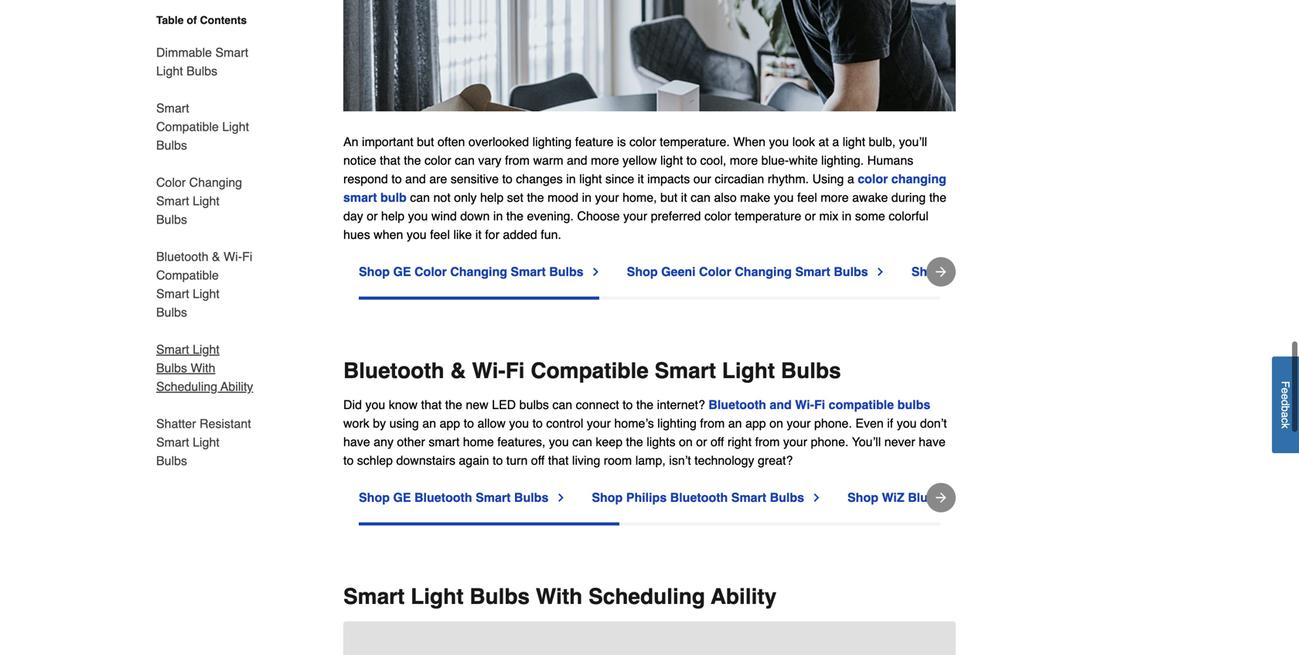 Task type: locate. For each thing, give the bounding box(es) containing it.
shop down colorful
[[912, 265, 943, 279]]

phone. down bluetooth and wi-fi compatible bulbs 'link'
[[815, 416, 853, 431]]

home
[[463, 435, 494, 449]]

2 horizontal spatial more
[[821, 190, 849, 205]]

1 vertical spatial smart
[[429, 435, 460, 449]]

but inside can not only help set the mood in your home, but it can also make you feel more awake during the day or help you wind down in the evening. choose your preferred color temperature or mix in some colorful hues when you feel like it for added fun.
[[661, 190, 678, 205]]

0 vertical spatial feel
[[798, 190, 818, 205]]

2 vertical spatial wi-
[[796, 398, 815, 412]]

humans
[[868, 153, 914, 168]]

changing inside shop ge color changing smart bulbs link
[[450, 265, 508, 279]]

bulbs up don't
[[898, 398, 931, 412]]

it left the for
[[476, 228, 482, 242]]

arrow right image
[[934, 490, 949, 506]]

smart down respond
[[344, 190, 377, 205]]

lighting inside an important but often overlooked lighting feature is color temperature. when you look at a light bulb, you'll notice that the color can vary from warm and more yellow light to cool, more blue-white lighting. humans respond to and are sensitive to changes in light since it impacts our circadian rhythm. using a
[[533, 135, 572, 149]]

1 vertical spatial scrollbar
[[359, 523, 620, 526]]

can inside an important but often overlooked lighting feature is color temperature. when you look at a light bulb, you'll notice that the color can vary from warm and more yellow light to cool, more blue-white lighting. humans respond to and are sensitive to changes in light since it impacts our circadian rhythm. using a
[[455, 153, 475, 168]]

on up isn't
[[679, 435, 693, 449]]

changing for shop geeni color changing smart bulbs
[[735, 265, 792, 279]]

1 horizontal spatial that
[[421, 398, 442, 412]]

an
[[423, 416, 436, 431], [729, 416, 742, 431]]

you right when at left top
[[407, 228, 427, 242]]

bulbs right led
[[520, 398, 549, 412]]

1 vertical spatial fi
[[506, 359, 525, 384]]

mix
[[820, 209, 839, 223]]

bulbs inside shatter resistant smart light bulbs
[[156, 454, 187, 468]]

color inside can not only help set the mood in your home, but it can also make you feel more awake during the day or help you wind down in the evening. choose your preferred color temperature or mix in some colorful hues when you feel like it for added fun.
[[705, 209, 732, 223]]

your down home,
[[624, 209, 648, 223]]

0 vertical spatial ge
[[393, 265, 411, 279]]

philips for color
[[946, 265, 987, 279]]

chevron right image inside shop ge bluetooth smart bulbs link
[[555, 492, 567, 504]]

scheduling up shatter
[[156, 380, 218, 394]]

0 vertical spatial with
[[191, 361, 215, 375]]

1 vertical spatial lighting
[[658, 416, 697, 431]]

chevron right image inside shop ge color changing smart bulbs link
[[590, 266, 602, 278]]

or
[[367, 209, 378, 223], [805, 209, 816, 223], [697, 435, 708, 449]]

arrow right image
[[934, 264, 949, 280]]

1 vertical spatial feel
[[430, 228, 450, 242]]

1 vertical spatial but
[[661, 190, 678, 205]]

1 horizontal spatial bulbs
[[898, 398, 931, 412]]

compatible
[[156, 120, 219, 134], [156, 268, 219, 282], [531, 359, 649, 384]]

fi inside table of contents element
[[242, 250, 253, 264]]

smart light bulbs with scheduling ability link
[[156, 331, 254, 405]]

2 chevron right image from the left
[[811, 492, 823, 504]]

chevron right image inside the shop geeni color changing smart bulbs link
[[875, 266, 887, 278]]

1 bulbs from the left
[[520, 398, 549, 412]]

smart inside smart light bulbs with scheduling ability
[[156, 342, 189, 357]]

light inside color changing smart light bulbs
[[193, 194, 220, 208]]

scheduling inside smart light bulbs with scheduling ability
[[156, 380, 218, 394]]

to down temperature.
[[687, 153, 697, 168]]

often
[[438, 135, 465, 149]]

0 vertical spatial light
[[843, 135, 866, 149]]

to up home's in the bottom of the page
[[623, 398, 633, 412]]

chevron right image down choose
[[590, 266, 602, 278]]

smart light bulbs with scheduling ability
[[156, 342, 253, 394], [344, 585, 777, 609]]

from up great?
[[756, 435, 780, 449]]

2 vertical spatial that
[[548, 454, 569, 468]]

0 horizontal spatial from
[[505, 153, 530, 168]]

0 vertical spatial it
[[638, 172, 644, 186]]

bluetooth down isn't
[[671, 491, 728, 505]]

bluetooth & wi-fi compatible smart light bulbs inside bluetooth & wi-fi compatible smart light bulbs link
[[156, 250, 253, 320]]

0 horizontal spatial wi-
[[224, 250, 242, 264]]

blue-
[[762, 153, 789, 168]]

it up preferred at right top
[[681, 190, 688, 205]]

are
[[430, 172, 447, 186]]

0 horizontal spatial app
[[440, 416, 461, 431]]

can up living
[[573, 435, 593, 449]]

phone. left you'll
[[811, 435, 849, 449]]

bluetooth
[[156, 250, 209, 264], [344, 359, 445, 384], [709, 398, 767, 412], [415, 491, 472, 505], [671, 491, 728, 505], [908, 491, 966, 505]]

that left living
[[548, 454, 569, 468]]

never
[[885, 435, 916, 449]]

1 vertical spatial from
[[700, 416, 725, 431]]

2 e from the top
[[1280, 394, 1293, 400]]

1 vertical spatial with
[[536, 585, 583, 609]]

make
[[741, 190, 771, 205]]

0 vertical spatial philips
[[946, 265, 987, 279]]

color changing smart bulb
[[344, 172, 947, 205]]

or left mix
[[805, 209, 816, 223]]

0 horizontal spatial smart light bulbs with scheduling ability
[[156, 342, 253, 394]]

bluetooth inside table of contents element
[[156, 250, 209, 264]]

ge down downstairs
[[393, 491, 411, 505]]

chevron right image for shop geeni color changing smart bulbs
[[875, 266, 887, 278]]

with inside smart light bulbs with scheduling ability
[[191, 361, 215, 375]]

1 horizontal spatial fi
[[506, 359, 525, 384]]

0 vertical spatial smart
[[344, 190, 377, 205]]

compatible up connect
[[531, 359, 649, 384]]

1 vertical spatial ability
[[711, 585, 777, 609]]

wi- left compatible
[[796, 398, 815, 412]]

1 horizontal spatial scheduling
[[589, 585, 706, 609]]

0 vertical spatial lighting
[[533, 135, 572, 149]]

a down lighting.
[[848, 172, 855, 186]]

2 vertical spatial fi
[[815, 398, 826, 412]]

vary
[[478, 153, 502, 168]]

have down don't
[[919, 435, 946, 449]]

lighting up warm
[[533, 135, 572, 149]]

more up mix
[[821, 190, 849, 205]]

color right arrow right image
[[990, 265, 1023, 279]]

respond
[[344, 172, 388, 186]]

changing inside shop philips color changing smart bulbs link
[[1026, 265, 1083, 279]]

and inside did you know that the new led bulbs can connect to the internet? bluetooth and wi-fi compatible bulbs work by using an app to allow you to control your home's lighting from an app on your phone. even if you don't have any other smart home features, you can keep the lights on or off right from your phone. you'll never have to schlep downstairs again to turn off that living room lamp, isn't technology great?
[[770, 398, 792, 412]]

1 vertical spatial off
[[531, 454, 545, 468]]

compatible inside smart compatible light bulbs
[[156, 120, 219, 134]]

your
[[595, 190, 619, 205], [624, 209, 648, 223], [587, 416, 611, 431], [787, 416, 811, 431], [784, 435, 808, 449]]

or right day
[[367, 209, 378, 223]]

1 horizontal spatial wi-
[[472, 359, 506, 384]]

bluetooth down downstairs
[[415, 491, 472, 505]]

0 horizontal spatial a
[[833, 135, 840, 149]]

help left set
[[480, 190, 504, 205]]

that
[[380, 153, 401, 168], [421, 398, 442, 412], [548, 454, 569, 468]]

0 horizontal spatial scheduling
[[156, 380, 218, 394]]

home's
[[615, 416, 654, 431]]

with
[[191, 361, 215, 375], [536, 585, 583, 609]]

fi up led
[[506, 359, 525, 384]]

0 horizontal spatial but
[[417, 135, 434, 149]]

a
[[833, 135, 840, 149], [848, 172, 855, 186], [1280, 412, 1293, 418]]

mood
[[548, 190, 579, 205]]

temperature.
[[660, 135, 730, 149]]

you up "by"
[[366, 398, 386, 412]]

that down important
[[380, 153, 401, 168]]

shop down room
[[592, 491, 623, 505]]

not
[[434, 190, 451, 205]]

in up choose
[[582, 190, 592, 205]]

scheduling
[[156, 380, 218, 394], [589, 585, 706, 609]]

changing inside the shop geeni color changing smart bulbs link
[[735, 265, 792, 279]]

smart up downstairs
[[429, 435, 460, 449]]

1 horizontal spatial light
[[661, 153, 683, 168]]

color down the wind
[[415, 265, 447, 279]]

don't
[[921, 416, 948, 431]]

wi- inside table of contents element
[[224, 250, 242, 264]]

a up k
[[1280, 412, 1293, 418]]

2 horizontal spatial a
[[1280, 412, 1293, 418]]

more
[[591, 153, 619, 168], [730, 153, 758, 168], [821, 190, 849, 205]]

smart
[[215, 45, 248, 60], [156, 101, 189, 115], [156, 194, 189, 208], [511, 265, 546, 279], [796, 265, 831, 279], [1087, 265, 1122, 279], [156, 287, 189, 301], [156, 342, 189, 357], [655, 359, 716, 384], [156, 435, 189, 450], [476, 491, 511, 505], [732, 491, 767, 505], [970, 491, 1005, 505], [344, 585, 405, 609]]

yellow
[[623, 153, 657, 168]]

1 horizontal spatial smart light bulbs with scheduling ability
[[344, 585, 777, 609]]

bluetooth down color changing smart light bulbs
[[156, 250, 209, 264]]

a inside button
[[1280, 412, 1293, 418]]

wi- up new
[[472, 359, 506, 384]]

0 vertical spatial on
[[770, 416, 784, 431]]

compatible down dimmable smart light bulbs
[[156, 120, 219, 134]]

shop inside shop ge color changing smart bulbs link
[[359, 265, 390, 279]]

even
[[856, 416, 884, 431]]

1 vertical spatial on
[[679, 435, 693, 449]]

light inside shatter resistant smart light bulbs
[[193, 435, 220, 450]]

color right geeni
[[699, 265, 732, 279]]

help
[[480, 190, 504, 205], [381, 209, 405, 223]]

1 horizontal spatial have
[[919, 435, 946, 449]]

and down feature
[[567, 153, 588, 168]]

ge down when at left top
[[393, 265, 411, 279]]

1 horizontal spatial chevron right image
[[875, 266, 887, 278]]

shop inside shop ge bluetooth smart bulbs link
[[359, 491, 390, 505]]

0 vertical spatial compatible
[[156, 120, 219, 134]]

1 ge from the top
[[393, 265, 411, 279]]

when
[[374, 228, 403, 242]]

and left are
[[405, 172, 426, 186]]

scrollbar for smart
[[359, 523, 620, 526]]

you'll
[[900, 135, 928, 149]]

0 horizontal spatial off
[[531, 454, 545, 468]]

added
[[503, 228, 538, 242]]

shop down schlep
[[359, 491, 390, 505]]

you left the wind
[[408, 209, 428, 223]]

d
[[1280, 400, 1293, 406]]

0 vertical spatial and
[[567, 153, 588, 168]]

shop geeni color changing smart bulbs
[[627, 265, 869, 279]]

0 horizontal spatial chevron right image
[[590, 266, 602, 278]]

can left not
[[410, 190, 430, 205]]

bluetooth right wiz
[[908, 491, 966, 505]]

from down overlooked
[[505, 153, 530, 168]]

wi-
[[224, 250, 242, 264], [472, 359, 506, 384], [796, 398, 815, 412]]

can
[[455, 153, 475, 168], [410, 190, 430, 205], [691, 190, 711, 205], [553, 398, 573, 412], [573, 435, 593, 449]]

shop for shop philips color changing smart bulbs
[[912, 265, 943, 279]]

0 horizontal spatial or
[[367, 209, 378, 223]]

1 horizontal spatial ability
[[711, 585, 777, 609]]

0 horizontal spatial that
[[380, 153, 401, 168]]

smart inside color changing smart light bulbs
[[156, 194, 189, 208]]

0 horizontal spatial smart
[[344, 190, 377, 205]]

b
[[1280, 406, 1293, 412]]

that inside an important but often overlooked lighting feature is color temperature. when you look at a light bulb, you'll notice that the color can vary from warm and more yellow light to cool, more blue-white lighting. humans respond to and are sensitive to changes in light since it impacts our circadian rhythm. using a
[[380, 153, 401, 168]]

compatible down color changing smart light bulbs
[[156, 268, 219, 282]]

1 vertical spatial light
[[661, 153, 683, 168]]

table of contents element
[[138, 12, 254, 470]]

shop for shop ge color changing smart bulbs
[[359, 265, 390, 279]]

0 vertical spatial &
[[212, 250, 220, 264]]

more down feature
[[591, 153, 619, 168]]

2 vertical spatial compatible
[[531, 359, 649, 384]]

bulbs
[[187, 64, 218, 78], [156, 138, 187, 152], [156, 212, 187, 227], [550, 265, 584, 279], [834, 265, 869, 279], [1125, 265, 1160, 279], [156, 305, 187, 320], [781, 359, 842, 384], [156, 361, 187, 375], [156, 454, 187, 468], [514, 491, 549, 505], [770, 491, 805, 505], [1008, 491, 1043, 505], [470, 585, 530, 609]]

2 vertical spatial and
[[770, 398, 792, 412]]

more up "circadian"
[[730, 153, 758, 168]]

1 vertical spatial phone.
[[811, 435, 849, 449]]

app up right
[[746, 416, 767, 431]]

chevron right image
[[555, 492, 567, 504], [811, 492, 823, 504]]

0 horizontal spatial have
[[344, 435, 370, 449]]

color changing smart bulb link
[[344, 172, 947, 205]]

e
[[1280, 388, 1293, 394], [1280, 394, 1293, 400]]

scheduling up a person setting the home light schedule on his phone remotely. image
[[589, 585, 706, 609]]

home,
[[623, 190, 657, 205]]

0 vertical spatial bluetooth & wi-fi compatible smart light bulbs
[[156, 250, 253, 320]]

sensitive
[[451, 172, 499, 186]]

1 horizontal spatial or
[[697, 435, 708, 449]]

you inside an important but often overlooked lighting feature is color temperature. when you look at a light bulb, you'll notice that the color can vary from warm and more yellow light to cool, more blue-white lighting. humans respond to and are sensitive to changes in light since it impacts our circadian rhythm. using a
[[769, 135, 789, 149]]

1 vertical spatial that
[[421, 398, 442, 412]]

color up awake
[[858, 172, 889, 186]]

0 vertical spatial from
[[505, 153, 530, 168]]

that right 'know'
[[421, 398, 442, 412]]

chevron right image
[[590, 266, 602, 278], [875, 266, 887, 278]]

2 scrollbar from the top
[[359, 523, 620, 526]]

color for shop geeni color changing smart bulbs
[[699, 265, 732, 279]]

fi down color changing smart light bulbs link
[[242, 250, 253, 264]]

on up great?
[[770, 416, 784, 431]]

to up features,
[[533, 416, 543, 431]]

1 horizontal spatial &
[[451, 359, 466, 384]]

can up sensitive
[[455, 153, 475, 168]]

in inside an important but often overlooked lighting feature is color temperature. when you look at a light bulb, you'll notice that the color can vary from warm and more yellow light to cool, more blue-white lighting. humans respond to and are sensitive to changes in light since it impacts our circadian rhythm. using a
[[567, 172, 576, 186]]

1 scrollbar from the top
[[359, 297, 600, 300]]

work
[[344, 416, 370, 431]]

fi
[[242, 250, 253, 264], [506, 359, 525, 384], [815, 398, 826, 412]]

you up blue- at right
[[769, 135, 789, 149]]

light
[[156, 64, 183, 78], [222, 120, 249, 134], [193, 194, 220, 208], [193, 287, 220, 301], [193, 342, 220, 357], [722, 359, 775, 384], [193, 435, 220, 450], [411, 585, 464, 609]]

philips for bluetooth
[[627, 491, 667, 505]]

1 horizontal spatial smart
[[429, 435, 460, 449]]

light left since
[[580, 172, 602, 186]]

2 app from the left
[[746, 416, 767, 431]]

feel down the wind
[[430, 228, 450, 242]]

0 vertical spatial scheduling
[[156, 380, 218, 394]]

0 horizontal spatial bulbs
[[520, 398, 549, 412]]

0 horizontal spatial ability
[[221, 380, 253, 394]]

bulbs
[[520, 398, 549, 412], [898, 398, 931, 412]]

shop philips bluetooth smart bulbs link
[[592, 489, 823, 507]]

app left allow
[[440, 416, 461, 431]]

any
[[374, 435, 394, 449]]

shop inside shop philips color changing smart bulbs link
[[912, 265, 943, 279]]

circadian
[[715, 172, 765, 186]]

0 vertical spatial that
[[380, 153, 401, 168]]

1 an from the left
[[423, 416, 436, 431]]

shop for shop ge bluetooth smart bulbs
[[359, 491, 390, 505]]

off right the "turn"
[[531, 454, 545, 468]]

1 horizontal spatial a
[[848, 172, 855, 186]]

can down our
[[691, 190, 711, 205]]

0 horizontal spatial on
[[679, 435, 693, 449]]

wi- down color changing smart light bulbs link
[[224, 250, 242, 264]]

1 chevron right image from the left
[[555, 492, 567, 504]]

shop inside shop philips bluetooth smart bulbs link
[[592, 491, 623, 505]]

2 ge from the top
[[393, 491, 411, 505]]

shop left geeni
[[627, 265, 658, 279]]

chevron right image down some
[[875, 266, 887, 278]]

smart inside did you know that the new led bulbs can connect to the internet? bluetooth and wi-fi compatible bulbs work by using an app to allow you to control your home's lighting from an app on your phone. even if you don't have any other smart home features, you can keep the lights on or off right from your phone. you'll never have to schlep downstairs again to turn off that living room lamp, isn't technology great?
[[429, 435, 460, 449]]

living
[[572, 454, 601, 468]]

ability inside table of contents element
[[221, 380, 253, 394]]

shop ge bluetooth smart bulbs
[[359, 491, 549, 505]]

ge
[[393, 265, 411, 279], [393, 491, 411, 505]]

1 horizontal spatial bluetooth & wi-fi compatible smart light bulbs
[[344, 359, 842, 384]]

led
[[492, 398, 516, 412]]

you down "control"
[[549, 435, 569, 449]]

2 chevron right image from the left
[[875, 266, 887, 278]]

phone.
[[815, 416, 853, 431], [811, 435, 849, 449]]

2 horizontal spatial fi
[[815, 398, 826, 412]]

scrollbar down shop ge color changing smart bulbs link
[[359, 297, 600, 300]]

know
[[389, 398, 418, 412]]

set
[[507, 190, 524, 205]]

1 chevron right image from the left
[[590, 266, 602, 278]]

1 horizontal spatial help
[[480, 190, 504, 205]]

ge for color
[[393, 265, 411, 279]]

color down smart compatible light bulbs
[[156, 175, 186, 190]]

0 horizontal spatial bluetooth & wi-fi compatible smart light bulbs
[[156, 250, 253, 320]]

0 horizontal spatial light
[[580, 172, 602, 186]]

1 horizontal spatial lighting
[[658, 416, 697, 431]]

2 horizontal spatial wi-
[[796, 398, 815, 412]]

fi left compatible
[[815, 398, 826, 412]]

the down important
[[404, 153, 421, 168]]

1 vertical spatial wi-
[[472, 359, 506, 384]]

1 vertical spatial help
[[381, 209, 405, 223]]

2 horizontal spatial and
[[770, 398, 792, 412]]

in up mood
[[567, 172, 576, 186]]

look
[[793, 135, 816, 149]]

on
[[770, 416, 784, 431], [679, 435, 693, 449]]

to down new
[[464, 416, 474, 431]]

fi inside did you know that the new led bulbs can connect to the internet? bluetooth and wi-fi compatible bulbs work by using an app to allow you to control your home's lighting from an app on your phone. even if you don't have any other smart home features, you can keep the lights on or off right from your phone. you'll never have to schlep downstairs again to turn off that living room lamp, isn't technology great?
[[815, 398, 826, 412]]

0 horizontal spatial fi
[[242, 250, 253, 264]]

chevron right image inside shop philips bluetooth smart bulbs link
[[811, 492, 823, 504]]

shop left wiz
[[848, 491, 879, 505]]

an right using
[[423, 416, 436, 431]]

feel down the 'rhythm.'
[[798, 190, 818, 205]]

1 vertical spatial philips
[[627, 491, 667, 505]]

help down 'bulb'
[[381, 209, 405, 223]]

f e e d b a c k button
[[1273, 357, 1300, 454]]

have
[[344, 435, 370, 449], [919, 435, 946, 449]]

1 vertical spatial ge
[[393, 491, 411, 505]]

0 horizontal spatial &
[[212, 250, 220, 264]]

0 vertical spatial wi-
[[224, 250, 242, 264]]

in
[[567, 172, 576, 186], [582, 190, 592, 205], [494, 209, 503, 223], [842, 209, 852, 223]]

but left the often
[[417, 135, 434, 149]]

color down the also
[[705, 209, 732, 223]]

changing inside color changing smart light bulbs
[[189, 175, 242, 190]]

wiz
[[882, 491, 905, 505]]

light inside smart compatible light bulbs
[[222, 120, 249, 134]]

0 horizontal spatial chevron right image
[[555, 492, 567, 504]]

bulbs inside smart compatible light bulbs
[[156, 138, 187, 152]]

scrollbar
[[359, 297, 600, 300], [359, 523, 620, 526]]

for
[[485, 228, 500, 242]]

0 vertical spatial scrollbar
[[359, 297, 600, 300]]

smart inside shatter resistant smart light bulbs
[[156, 435, 189, 450]]

but down impacts in the top of the page
[[661, 190, 678, 205]]

2 vertical spatial it
[[476, 228, 482, 242]]



Task type: vqa. For each thing, say whether or not it's contained in the screenshot.
the rightmost "up"
no



Task type: describe. For each thing, give the bounding box(es) containing it.
day
[[344, 209, 363, 223]]

can not only help set the mood in your home, but it can also make you feel more awake during the day or help you wind down in the evening. choose your preferred color temperature or mix in some colorful hues when you feel like it for added fun.
[[344, 190, 947, 242]]

f e e d b a c k
[[1280, 381, 1293, 429]]

1 vertical spatial compatible
[[156, 268, 219, 282]]

1 horizontal spatial with
[[536, 585, 583, 609]]

0 vertical spatial off
[[711, 435, 725, 449]]

new
[[466, 398, 489, 412]]

resistant
[[200, 417, 251, 431]]

bulb,
[[869, 135, 896, 149]]

0 vertical spatial help
[[480, 190, 504, 205]]

compatible
[[829, 398, 895, 412]]

down
[[461, 209, 490, 223]]

to left the "turn"
[[493, 454, 503, 468]]

room
[[604, 454, 632, 468]]

2 have from the left
[[919, 435, 946, 449]]

1 horizontal spatial and
[[567, 153, 588, 168]]

turn
[[507, 454, 528, 468]]

1 horizontal spatial more
[[730, 153, 758, 168]]

a man changing the light bulb of a pendant lamp. image
[[344, 0, 956, 111]]

again
[[459, 454, 489, 468]]

color up are
[[425, 153, 452, 168]]

smart compatible light bulbs
[[156, 101, 249, 152]]

to up set
[[503, 172, 513, 186]]

1 app from the left
[[440, 416, 461, 431]]

shop philips color changing smart bulbs
[[912, 265, 1160, 279]]

in right mix
[[842, 209, 852, 223]]

shop philips bluetooth smart bulbs
[[592, 491, 805, 505]]

geeni
[[662, 265, 696, 279]]

dimmable smart light bulbs link
[[156, 34, 254, 90]]

2 vertical spatial light
[[580, 172, 602, 186]]

downstairs
[[397, 454, 456, 468]]

smart inside dimmable smart light bulbs
[[215, 45, 248, 60]]

you down the 'rhythm.'
[[774, 190, 794, 205]]

bulb
[[381, 190, 407, 205]]

changes
[[516, 172, 563, 186]]

is
[[617, 135, 626, 149]]

changing for shop philips color changing smart bulbs
[[1026, 265, 1083, 279]]

lights
[[647, 435, 676, 449]]

right
[[728, 435, 752, 449]]

from inside an important but often overlooked lighting feature is color temperature. when you look at a light bulb, you'll notice that the color can vary from warm and more yellow light to cool, more blue-white lighting. humans respond to and are sensitive to changes in light since it impacts our circadian rhythm. using a
[[505, 153, 530, 168]]

changing
[[892, 172, 947, 186]]

1 e from the top
[[1280, 388, 1293, 394]]

of
[[187, 14, 197, 26]]

also
[[714, 190, 737, 205]]

1 horizontal spatial from
[[700, 416, 725, 431]]

color up yellow
[[630, 135, 657, 149]]

0 horizontal spatial more
[[591, 153, 619, 168]]

your down bluetooth and wi-fi compatible bulbs 'link'
[[787, 416, 811, 431]]

your up choose
[[595, 190, 619, 205]]

shop wiz bluetooth smart bulbs
[[848, 491, 1043, 505]]

shop ge color changing smart bulbs
[[359, 265, 584, 279]]

1 vertical spatial a
[[848, 172, 855, 186]]

wi- inside did you know that the new led bulbs can connect to the internet? bluetooth and wi-fi compatible bulbs work by using an app to allow you to control your home's lighting from an app on your phone. even if you don't have any other smart home features, you can keep the lights on or off right from your phone. you'll never have to schlep downstairs again to turn off that living room lamp, isn't technology great?
[[796, 398, 815, 412]]

shatter
[[156, 417, 196, 431]]

if
[[888, 416, 894, 431]]

the down set
[[507, 209, 524, 223]]

in up the for
[[494, 209, 503, 223]]

can up "control"
[[553, 398, 573, 412]]

lighting inside did you know that the new led bulbs can connect to the internet? bluetooth and wi-fi compatible bulbs work by using an app to allow you to control your home's lighting from an app on your phone. even if you don't have any other smart home features, you can keep the lights on or off right from your phone. you'll never have to schlep downstairs again to turn off that living room lamp, isn't technology great?
[[658, 416, 697, 431]]

shop for shop philips bluetooth smart bulbs
[[592, 491, 623, 505]]

awake
[[853, 190, 889, 205]]

when
[[734, 135, 766, 149]]

other
[[397, 435, 425, 449]]

changing for shop ge color changing smart bulbs
[[450, 265, 508, 279]]

schlep
[[357, 454, 393, 468]]

color changing smart light bulbs
[[156, 175, 242, 227]]

2 horizontal spatial from
[[756, 435, 780, 449]]

chevron right image for shop ge bluetooth smart bulbs
[[555, 492, 567, 504]]

you right the if
[[897, 416, 917, 431]]

bluetooth inside did you know that the new led bulbs can connect to the internet? bluetooth and wi-fi compatible bulbs work by using an app to allow you to control your home's lighting from an app on your phone. even if you don't have any other smart home features, you can keep the lights on or off right from your phone. you'll never have to schlep downstairs again to turn off that living room lamp, isn't technology great?
[[709, 398, 767, 412]]

shop philips color changing smart bulbs link
[[912, 263, 1178, 281]]

shop for shop wiz bluetooth smart bulbs
[[848, 491, 879, 505]]

bulbs inside dimmable smart light bulbs
[[187, 64, 218, 78]]

isn't
[[669, 454, 692, 468]]

you'll
[[852, 435, 881, 449]]

scrollbar for changing
[[359, 297, 600, 300]]

internet?
[[657, 398, 706, 412]]

0 horizontal spatial help
[[381, 209, 405, 223]]

a person setting the home light schedule on his phone remotely. image
[[344, 622, 956, 655]]

shop ge color changing smart bulbs link
[[359, 263, 602, 281]]

color inside color changing smart light bulbs
[[156, 175, 186, 190]]

1 vertical spatial scheduling
[[589, 585, 706, 609]]

by
[[373, 416, 386, 431]]

bulbs inside color changing smart light bulbs
[[156, 212, 187, 227]]

color for shop philips color changing smart bulbs
[[990, 265, 1023, 279]]

fun.
[[541, 228, 562, 242]]

technology
[[695, 454, 755, 468]]

lighting.
[[822, 153, 864, 168]]

dimmable smart light bulbs
[[156, 45, 248, 78]]

during
[[892, 190, 926, 205]]

great?
[[758, 454, 793, 468]]

warm
[[533, 153, 564, 168]]

shop geeni color changing smart bulbs link
[[627, 263, 887, 281]]

lamp,
[[636, 454, 666, 468]]

chevron right image for shop philips bluetooth smart bulbs
[[811, 492, 823, 504]]

color inside color changing smart bulb
[[858, 172, 889, 186]]

smart inside smart compatible light bulbs
[[156, 101, 189, 115]]

overlooked
[[469, 135, 529, 149]]

light inside dimmable smart light bulbs
[[156, 64, 183, 78]]

the down changing
[[930, 190, 947, 205]]

you up features,
[[509, 416, 529, 431]]

an important but often overlooked lighting feature is color temperature. when you look at a light bulb, you'll notice that the color can vary from warm and more yellow light to cool, more blue-white lighting. humans respond to and are sensitive to changes in light since it impacts our circadian rhythm. using a
[[344, 135, 928, 186]]

it inside an important but often overlooked lighting feature is color temperature. when you look at a light bulb, you'll notice that the color can vary from warm and more yellow light to cool, more blue-white lighting. humans respond to and are sensitive to changes in light since it impacts our circadian rhythm. using a
[[638, 172, 644, 186]]

bluetooth & wi-fi compatible smart light bulbs link
[[156, 238, 254, 331]]

color changing smart light bulbs link
[[156, 164, 254, 238]]

color for shop ge color changing smart bulbs
[[415, 265, 447, 279]]

2 bulbs from the left
[[898, 398, 931, 412]]

1 have from the left
[[344, 435, 370, 449]]

2 an from the left
[[729, 416, 742, 431]]

connect
[[576, 398, 619, 412]]

1 vertical spatial and
[[405, 172, 426, 186]]

control
[[547, 416, 584, 431]]

to left schlep
[[344, 454, 354, 468]]

or inside did you know that the new led bulbs can connect to the internet? bluetooth and wi-fi compatible bulbs work by using an app to allow you to control your home's lighting from an app on your phone. even if you don't have any other smart home features, you can keep the lights on or off right from your phone. you'll never have to schlep downstairs again to turn off that living room lamp, isn't technology great?
[[697, 435, 708, 449]]

your up great?
[[784, 435, 808, 449]]

an
[[344, 135, 359, 149]]

bluetooth up 'know'
[[344, 359, 445, 384]]

chevron right image for shop ge color changing smart bulbs
[[590, 266, 602, 278]]

ge for bluetooth
[[393, 491, 411, 505]]

your down connect
[[587, 416, 611, 431]]

dimmable
[[156, 45, 212, 60]]

shop wiz bluetooth smart bulbs link
[[848, 489, 1061, 507]]

2 horizontal spatial that
[[548, 454, 569, 468]]

rhythm.
[[768, 172, 809, 186]]

more inside can not only help set the mood in your home, but it can also make you feel more awake during the day or help you wind down in the evening. choose your preferred color temperature or mix in some colorful hues when you feel like it for added fun.
[[821, 190, 849, 205]]

features,
[[498, 435, 546, 449]]

smart light bulbs with scheduling ability inside table of contents element
[[156, 342, 253, 394]]

1 vertical spatial smart light bulbs with scheduling ability
[[344, 585, 777, 609]]

2 horizontal spatial or
[[805, 209, 816, 223]]

temperature
[[735, 209, 802, 223]]

cool,
[[701, 153, 727, 168]]

using
[[390, 416, 419, 431]]

smart inside color changing smart bulb
[[344, 190, 377, 205]]

feature
[[575, 135, 614, 149]]

the inside an important but often overlooked lighting feature is color temperature. when you look at a light bulb, you'll notice that the color can vary from warm and more yellow light to cool, more blue-white lighting. humans respond to and are sensitive to changes in light since it impacts our circadian rhythm. using a
[[404, 153, 421, 168]]

shop for shop geeni color changing smart bulbs
[[627, 265, 658, 279]]

1 vertical spatial bluetooth & wi-fi compatible smart light bulbs
[[344, 359, 842, 384]]

the up home's in the bottom of the page
[[637, 398, 654, 412]]

0 vertical spatial phone.
[[815, 416, 853, 431]]

smart compatible light bulbs link
[[156, 90, 254, 164]]

colorful
[[889, 209, 929, 223]]

table
[[156, 14, 184, 26]]

evening.
[[527, 209, 574, 223]]

& inside table of contents element
[[212, 250, 220, 264]]

c
[[1280, 418, 1293, 424]]

impacts
[[648, 172, 690, 186]]

some
[[856, 209, 886, 223]]

wind
[[432, 209, 457, 223]]

the left new
[[445, 398, 463, 412]]

1 horizontal spatial feel
[[798, 190, 818, 205]]

white
[[789, 153, 818, 168]]

the down home's in the bottom of the page
[[626, 435, 644, 449]]

did you know that the new led bulbs can connect to the internet? bluetooth and wi-fi compatible bulbs work by using an app to allow you to control your home's lighting from an app on your phone. even if you don't have any other smart home features, you can keep the lights on or off right from your phone. you'll never have to schlep downstairs again to turn off that living room lamp, isn't technology great?
[[344, 398, 948, 468]]

but inside an important but often overlooked lighting feature is color temperature. when you look at a light bulb, you'll notice that the color can vary from warm and more yellow light to cool, more blue-white lighting. humans respond to and are sensitive to changes in light since it impacts our circadian rhythm. using a
[[417, 135, 434, 149]]

1 vertical spatial it
[[681, 190, 688, 205]]

like
[[454, 228, 472, 242]]

to up 'bulb'
[[392, 172, 402, 186]]

using
[[813, 172, 844, 186]]

the down 'changes' at the left of page
[[527, 190, 544, 205]]

keep
[[596, 435, 623, 449]]



